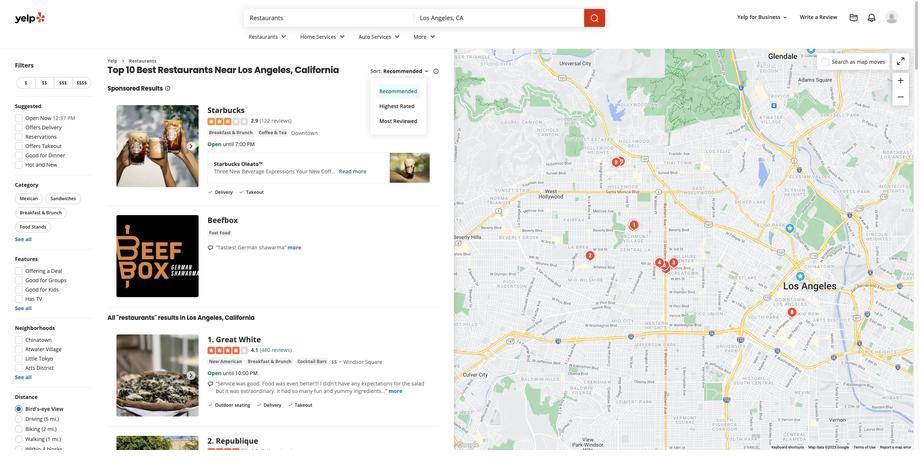 Task type: locate. For each thing, give the bounding box(es) containing it.
next image
[[187, 142, 196, 151]]

yelp for business
[[738, 14, 781, 21]]

2 offers from the top
[[25, 143, 41, 150]]

1 horizontal spatial and
[[324, 388, 333, 395]]

all
[[25, 236, 32, 243], [25, 305, 32, 312], [25, 374, 32, 381]]

data
[[817, 446, 825, 450]]

pm inside group
[[67, 115, 75, 122]]

review
[[820, 14, 838, 21]]

2 24 chevron down v2 image from the left
[[428, 32, 437, 41]]

1 vertical spatial see all
[[15, 305, 32, 312]]

search
[[833, 58, 849, 65]]

16 info v2 image
[[165, 86, 171, 92]]

for down good for groups
[[40, 287, 47, 294]]

None field
[[250, 14, 408, 22], [420, 14, 579, 22]]

2 vertical spatial breakfast
[[248, 359, 270, 365]]

option group
[[13, 394, 93, 451]]

breakfast for breakfast & brunch link to the bottom breakfast & brunch button
[[248, 359, 270, 365]]

more link down the
[[389, 388, 403, 395]]

0 vertical spatial recommended
[[384, 68, 423, 75]]

google image
[[456, 441, 481, 451]]

see up distance
[[15, 374, 24, 381]]

sandwiches
[[51, 196, 76, 202]]

see all button down food stands button
[[15, 236, 32, 243]]

24 chevron down v2 image left auto
[[338, 32, 347, 41]]

breakfast inside group
[[20, 210, 41, 216]]

pm for open until 7:00 pm
[[247, 141, 255, 148]]

2 vertical spatial breakfast & brunch button
[[247, 359, 293, 366]]

good for good for groups
[[25, 277, 39, 284]]

delivery for 16 checkmark v2 icon above the beefbox link
[[215, 189, 233, 196]]

24 chevron down v2 image inside auto services "link"
[[393, 32, 402, 41]]

& for coffee & tea button
[[274, 130, 278, 136]]

neighborhoods
[[15, 325, 55, 332]]

takeout down beverage
[[246, 189, 264, 196]]

1 vertical spatial recommended
[[380, 88, 418, 95]]

sandwiches button
[[46, 194, 81, 205]]

good for good for kids
[[25, 287, 39, 294]]

breakfast & brunch down (480
[[248, 359, 292, 365]]

& inside button
[[274, 130, 278, 136]]

1 services from the left
[[317, 33, 336, 40]]

for inside "service was good.  food was even better!!!  i didn't have any expectations for the salad but it was extraordinary. it had so many fun and yummy ingredients…"
[[394, 381, 401, 388]]

open for open now 12:37 pm
[[25, 115, 39, 122]]

2 until from the top
[[223, 370, 234, 377]]

0 vertical spatial see all
[[15, 236, 32, 243]]

1 previous image from the top
[[120, 142, 129, 151]]

0 horizontal spatial none field
[[250, 14, 408, 22]]

salad
[[412, 381, 425, 388]]

takeout inside group
[[42, 143, 62, 150]]

more link right shawarma"
[[288, 244, 302, 252]]

restaurants
[[249, 33, 278, 40], [129, 58, 157, 64], [158, 64, 213, 76]]

see all for offering a deal
[[15, 305, 32, 312]]

until up "service in the left of the page
[[223, 370, 234, 377]]

1 vertical spatial brunch
[[46, 210, 62, 216]]

delivery down it
[[264, 403, 282, 409]]

business categories element
[[243, 27, 899, 49]]

$$ inside button
[[42, 80, 47, 86]]

takeout down the many at the bottom of the page
[[295, 403, 313, 409]]

starbucks for starbucks oleato™
[[214, 161, 240, 168]]

now
[[40, 115, 51, 122]]

0 vertical spatial breakfast & brunch
[[209, 130, 253, 136]]

for left business
[[750, 14, 758, 21]]

read more
[[339, 168, 367, 175]]

24 chevron down v2 image left home
[[280, 32, 289, 41]]

none field near
[[420, 14, 579, 22]]

open inside group
[[25, 115, 39, 122]]

0 vertical spatial coffee
[[259, 130, 273, 136]]

food stands button
[[15, 222, 51, 233]]

(480 reviews)
[[260, 347, 292, 354]]

2
[[208, 437, 212, 447]]

coffee down the (122
[[259, 130, 273, 136]]

Find text field
[[250, 14, 408, 22]]

$$ right bars
[[331, 359, 337, 366]]

breakfast & brunch
[[209, 130, 253, 136], [20, 210, 62, 216], [248, 359, 292, 365]]

open until 7:00 pm
[[208, 141, 255, 148]]

4.2 star rating image
[[208, 449, 248, 451]]

16 checkmark v2 image down had
[[288, 403, 294, 409]]

new american button
[[208, 359, 244, 366]]

ingredients…"
[[354, 388, 388, 395]]

& up stands
[[42, 210, 45, 216]]

0 horizontal spatial delivery
[[42, 124, 62, 131]]

0 vertical spatial breakfast
[[209, 130, 231, 136]]

2 see all from the top
[[15, 305, 32, 312]]

delivery down three
[[215, 189, 233, 196]]

1 slideshow element from the top
[[117, 106, 199, 188]]

brunch for breakfast & brunch link to the bottom breakfast & brunch button
[[276, 359, 292, 365]]

"tastiest
[[216, 244, 237, 252]]

0 vertical spatial takeout
[[42, 143, 62, 150]]

2 vertical spatial open
[[208, 370, 222, 377]]

breakfast & brunch down 2.9 star rating image
[[209, 130, 253, 136]]

open for open until 10:00 pm
[[208, 370, 222, 377]]

0 horizontal spatial coffee
[[259, 130, 273, 136]]

see all down "has"
[[15, 305, 32, 312]]

see up neighborhoods
[[15, 305, 24, 312]]

16 chevron down v2 image
[[783, 14, 789, 20]]

16 checkmark v2 image up the beefbox link
[[208, 189, 214, 195]]

2 vertical spatial see
[[15, 374, 24, 381]]

more link for "tastiest german shawarma"
[[288, 244, 302, 252]]

group
[[893, 73, 910, 106], [13, 103, 93, 171], [13, 182, 93, 244], [13, 256, 93, 313], [13, 325, 93, 382]]

2 vertical spatial more
[[389, 388, 403, 395]]

angeles,
[[254, 64, 293, 76], [198, 314, 224, 323]]

2 reviews) from the top
[[272, 347, 292, 354]]

1 vertical spatial a
[[47, 268, 50, 275]]

delivery inside group
[[42, 124, 62, 131]]

1 vertical spatial california
[[225, 314, 255, 323]]

0 vertical spatial angeles,
[[254, 64, 293, 76]]

services right home
[[317, 33, 336, 40]]

3 good from the top
[[25, 287, 39, 294]]

breakfast & brunch link down (480
[[247, 359, 293, 366]]

0 horizontal spatial breakfast
[[20, 210, 41, 216]]

brunch up 7:00
[[237, 130, 253, 136]]

. left great
[[212, 335, 214, 345]]

for left the
[[394, 381, 401, 388]]

downtown
[[291, 130, 318, 137]]

group containing category
[[13, 182, 93, 244]]

offers delivery
[[25, 124, 62, 131]]

2.9 star rating image
[[208, 118, 248, 125]]

a right the report
[[893, 446, 895, 450]]

california up great white link
[[225, 314, 255, 323]]

pm for open now 12:37 pm
[[67, 115, 75, 122]]

previous image
[[120, 142, 129, 151], [120, 372, 129, 381]]

hot
[[25, 161, 34, 168]]

pm right "12:37"
[[67, 115, 75, 122]]

0 vertical spatial previous image
[[120, 142, 129, 151]]

a right write
[[816, 14, 819, 21]]

see all down arts
[[15, 374, 32, 381]]

a inside group
[[47, 268, 50, 275]]

yummy
[[335, 388, 353, 395]]

0 vertical spatial map
[[857, 58, 868, 65]]

0 vertical spatial delivery
[[42, 124, 62, 131]]

offering
[[25, 268, 45, 275]]

2 vertical spatial pm
[[250, 370, 258, 377]]

brunch for breakfast & brunch button to the middle
[[46, 210, 62, 216]]

sponsored
[[108, 85, 140, 93]]

little
[[25, 356, 37, 363]]

Near text field
[[420, 14, 579, 22]]

see all button down arts
[[15, 374, 32, 381]]

0 vertical spatial mi.)
[[50, 416, 59, 423]]

los right in
[[187, 314, 197, 323]]

$$$$ button
[[72, 77, 91, 89]]

recommended for recommended popup button
[[384, 68, 423, 75]]

map for moves
[[857, 58, 868, 65]]

1 vertical spatial pm
[[247, 141, 255, 148]]

1 16 speech v2 image from the top
[[208, 245, 214, 251]]

see all button for chinatown
[[15, 374, 32, 381]]

1 horizontal spatial brunch
[[237, 130, 253, 136]]

2 vertical spatial a
[[893, 446, 895, 450]]

0 vertical spatial starbucks
[[208, 106, 245, 116]]

0 horizontal spatial 24 chevron down v2 image
[[280, 32, 289, 41]]

see for offering a deal
[[15, 305, 24, 312]]

reviews) inside "link"
[[272, 347, 292, 354]]

reviews) right (480
[[272, 347, 292, 354]]

any
[[351, 381, 360, 388]]

1 offers from the top
[[25, 124, 41, 131]]

0 vertical spatial brunch
[[237, 130, 253, 136]]

0 vertical spatial los
[[238, 64, 253, 76]]

1 vertical spatial starbucks
[[214, 161, 240, 168]]

1 horizontal spatial angeles,
[[254, 64, 293, 76]]

all for offering a deal
[[25, 305, 32, 312]]

map for error
[[896, 446, 903, 450]]

ritual
[[339, 168, 353, 175]]

breakfast for breakfast & brunch button corresponding to the top breakfast & brunch link
[[209, 130, 231, 136]]

0 vertical spatial offers
[[25, 124, 41, 131]]

0 horizontal spatial yelp
[[108, 58, 117, 64]]

recommended for recommended button
[[380, 88, 418, 95]]

breakfast & brunch up stands
[[20, 210, 62, 216]]

most reviewed
[[380, 118, 418, 125]]

16 speech v2 image left "service in the left of the page
[[208, 382, 214, 388]]

0 vertical spatial all
[[25, 236, 32, 243]]

3 see all button from the top
[[15, 374, 32, 381]]

0 horizontal spatial takeout
[[42, 143, 62, 150]]

for inside button
[[750, 14, 758, 21]]

2 vertical spatial see all
[[15, 374, 32, 381]]

0 vertical spatial .
[[212, 335, 214, 345]]

yelp for yelp for business
[[738, 14, 749, 21]]

all down "has"
[[25, 305, 32, 312]]

good up has tv
[[25, 287, 39, 294]]

was
[[236, 381, 246, 388], [276, 381, 285, 388], [230, 388, 240, 395]]

mi.) right (5
[[50, 416, 59, 423]]

1 horizontal spatial more link
[[389, 388, 403, 395]]

starbucks up three
[[214, 161, 240, 168]]

see down food stands button
[[15, 236, 24, 243]]

0 vertical spatial breakfast & brunch link
[[208, 129, 254, 137]]

more right shawarma"
[[288, 244, 302, 252]]

starbucks image
[[793, 270, 808, 285]]

coffee & tea button
[[257, 129, 288, 137]]

was right it
[[230, 388, 240, 395]]

services inside auto services "link"
[[372, 33, 392, 40]]

see all for chinatown
[[15, 374, 32, 381]]

delivery for 16 checkmark v2 icon under extraordinary.
[[264, 403, 282, 409]]

0 horizontal spatial restaurants link
[[129, 58, 157, 64]]

0 vertical spatial good
[[25, 152, 39, 159]]

zoom in image
[[897, 76, 906, 85]]

yelp left 16 chevron right v2 'icon'
[[108, 58, 117, 64]]

cooking mom image
[[667, 256, 682, 271]]

eye
[[41, 406, 50, 413]]

1 horizontal spatial restaurants link
[[243, 27, 294, 49]]

1 horizontal spatial yelp
[[738, 14, 749, 21]]

1 horizontal spatial services
[[372, 33, 392, 40]]

food inside group
[[20, 224, 30, 231]]

$$ left $$$ button at the left of the page
[[42, 80, 47, 86]]

slideshow element
[[117, 106, 199, 188], [117, 335, 199, 417]]

24 chevron down v2 image inside more link
[[428, 32, 437, 41]]

good for good for dinner
[[25, 152, 39, 159]]

brunch inside group
[[46, 210, 62, 216]]

2 see all button from the top
[[15, 305, 32, 312]]

walking
[[25, 436, 45, 443]]

1 horizontal spatial $$
[[331, 359, 337, 366]]

1 vertical spatial 16 speech v2 image
[[208, 382, 214, 388]]

2 services from the left
[[372, 33, 392, 40]]

2 16 speech v2 image from the top
[[208, 382, 214, 388]]

1 . from the top
[[212, 335, 214, 345]]

2 24 chevron down v2 image from the left
[[393, 32, 402, 41]]

beefbox link
[[208, 216, 238, 226]]

services right auto
[[372, 33, 392, 40]]

seating
[[235, 403, 250, 409]]

1 vertical spatial all
[[25, 305, 32, 312]]

"tastiest german shawarma" more
[[216, 244, 302, 252]]

see all down food stands button
[[15, 236, 32, 243]]

breakfast & brunch button up stands
[[15, 208, 67, 219]]

$$$
[[59, 80, 67, 86]]

better!!!
[[300, 381, 319, 388]]

& up open until 7:00 pm
[[232, 130, 236, 136]]

&
[[232, 130, 236, 136], [274, 130, 278, 136], [42, 210, 45, 216], [271, 359, 274, 365]]

expand map image
[[897, 57, 906, 66]]

& inside group
[[42, 210, 45, 216]]

24 chevron down v2 image
[[280, 32, 289, 41], [428, 32, 437, 41]]

0 vertical spatial $$
[[42, 80, 47, 86]]

business
[[759, 14, 781, 21]]

results
[[141, 85, 163, 93]]

offering a deal
[[25, 268, 62, 275]]

reservations
[[25, 133, 57, 140]]

food left stands
[[20, 224, 30, 231]]

1 vertical spatial $$
[[331, 359, 337, 366]]

mi.) right (1
[[52, 436, 61, 443]]

1 vertical spatial until
[[223, 370, 234, 377]]

24 chevron down v2 image
[[338, 32, 347, 41], [393, 32, 402, 41]]

and down the didn't
[[324, 388, 333, 395]]

24 chevron down v2 image for restaurants
[[280, 32, 289, 41]]

1 horizontal spatial los
[[238, 64, 253, 76]]

good up hot at the top left of the page
[[25, 152, 39, 159]]

0 vertical spatial slideshow element
[[117, 106, 199, 188]]

slideshow element for open until 10:00 pm
[[117, 335, 199, 417]]

yelp inside button
[[738, 14, 749, 21]]

2 vertical spatial breakfast & brunch
[[248, 359, 292, 365]]

reviews)
[[272, 117, 292, 125], [272, 347, 292, 354]]

1 vertical spatial see
[[15, 305, 24, 312]]

and right hot at the top left of the page
[[36, 161, 45, 168]]

filters
[[15, 61, 34, 69]]

white
[[239, 335, 261, 345]]

1 until from the top
[[223, 141, 234, 148]]

mi.)
[[50, 416, 59, 423], [48, 426, 57, 433], [52, 436, 61, 443]]

0 horizontal spatial food
[[20, 224, 30, 231]]

auto
[[359, 33, 370, 40]]

open up "service in the left of the page
[[208, 370, 222, 377]]

16 chevron right v2 image
[[120, 58, 126, 64]]

more right ritual
[[353, 168, 367, 175]]

0 vertical spatial see
[[15, 236, 24, 243]]

the
[[402, 381, 410, 388]]

pm up "good."
[[250, 370, 258, 377]]

2 good from the top
[[25, 277, 39, 284]]

. up 4.2 star rating image
[[212, 437, 214, 447]]

2.9
[[251, 117, 258, 125]]

california
[[295, 64, 339, 76], [225, 314, 255, 323]]

0 vertical spatial breakfast & brunch button
[[208, 129, 254, 137]]

yelp left business
[[738, 14, 749, 21]]

0 vertical spatial until
[[223, 141, 234, 148]]

1 vertical spatial breakfast & brunch link
[[247, 359, 293, 366]]

los
[[238, 64, 253, 76], [187, 314, 197, 323]]

new down dinner
[[46, 161, 57, 168]]

1 horizontal spatial breakfast
[[209, 130, 231, 136]]

2 none field from the left
[[420, 14, 579, 22]]

reviews) up 'tea'
[[272, 117, 292, 125]]

cocktail bars button
[[296, 359, 328, 366]]

projects image
[[850, 13, 859, 22]]

1 horizontal spatial 24 chevron down v2 image
[[393, 32, 402, 41]]

(1
[[46, 436, 51, 443]]

services for home services
[[317, 33, 336, 40]]

ka'teen image
[[609, 155, 624, 170]]

a left deal
[[47, 268, 50, 275]]

1 . great white
[[208, 335, 261, 345]]

write
[[801, 14, 814, 21]]

services inside home services link
[[317, 33, 336, 40]]

4.1 star rating image
[[208, 347, 248, 355]]

. for 2
[[212, 437, 214, 447]]

0 vertical spatial more link
[[288, 244, 302, 252]]

for down 'offering a deal'
[[40, 277, 47, 284]]

takeout up dinner
[[42, 143, 62, 150]]

outdoor seating
[[215, 403, 250, 409]]

see all button down "has"
[[15, 305, 32, 312]]

food inside "service was good.  food was even better!!!  i didn't have any expectations for the salad but it was extraordinary. it had so many fun and yummy ingredients…"
[[262, 381, 275, 388]]

brunch down sandwiches button
[[46, 210, 62, 216]]

until for until 7:00 pm
[[223, 141, 234, 148]]

search as map moves
[[833, 58, 886, 65]]

2 see from the top
[[15, 305, 24, 312]]

map right 'as' at the right of the page
[[857, 58, 868, 65]]

pm for open until 10:00 pm
[[250, 370, 258, 377]]

0 vertical spatial 16 speech v2 image
[[208, 245, 214, 251]]

breakfast & brunch button up open until 7:00 pm
[[208, 129, 254, 137]]

los right near
[[238, 64, 253, 76]]

fast food button
[[208, 230, 232, 237]]

2 horizontal spatial food
[[262, 381, 275, 388]]

open down suggested
[[25, 115, 39, 122]]

1 vertical spatial breakfast & brunch button
[[15, 208, 67, 219]]

pm right 7:00
[[247, 141, 255, 148]]

breakfast & brunch button down (480
[[247, 359, 293, 366]]

1 vertical spatial more
[[288, 244, 302, 252]]

mi.) right the (2
[[48, 426, 57, 433]]

2 vertical spatial takeout
[[295, 403, 313, 409]]

0 vertical spatial and
[[36, 161, 45, 168]]

fast
[[209, 230, 219, 237]]

24 chevron down v2 image for home services
[[338, 32, 347, 41]]

3 see from the top
[[15, 374, 24, 381]]

starbucks up 2.9 star rating image
[[208, 106, 245, 116]]

services
[[317, 33, 336, 40], [372, 33, 392, 40]]

3 see all from the top
[[15, 374, 32, 381]]

1 horizontal spatial more
[[353, 168, 367, 175]]

highest
[[380, 103, 399, 110]]

recommended inside button
[[380, 88, 418, 95]]

16 checkmark v2 image
[[208, 189, 214, 195], [239, 189, 245, 195], [256, 403, 262, 409], [288, 403, 294, 409]]

offers for offers takeout
[[25, 143, 41, 150]]

24 chevron down v2 image right more at the left
[[428, 32, 437, 41]]

moves
[[870, 58, 886, 65]]

0 horizontal spatial more link
[[288, 244, 302, 252]]

suggested
[[15, 103, 42, 110]]

1 vertical spatial .
[[212, 437, 214, 447]]

search image
[[591, 14, 600, 23]]

tea
[[279, 130, 287, 136]]

1 vertical spatial mi.)
[[48, 426, 57, 433]]

map region
[[397, 6, 920, 451]]

1 horizontal spatial none field
[[420, 14, 579, 22]]

2 vertical spatial see all button
[[15, 374, 32, 381]]

food right 'fast'
[[220, 230, 231, 237]]

burnin' shell image
[[653, 256, 667, 271]]

more down the
[[389, 388, 403, 395]]

24 chevron down v2 image inside home services link
[[338, 32, 347, 41]]

republique image
[[583, 249, 598, 264]]

2 previous image from the top
[[120, 372, 129, 381]]

coffee left read
[[321, 168, 337, 175]]

breakfast down mexican button
[[20, 210, 41, 216]]

7:00
[[235, 141, 246, 148]]

1 vertical spatial breakfast
[[20, 210, 41, 216]]

more link
[[408, 27, 443, 49]]

until left 7:00
[[223, 141, 234, 148]]

google
[[838, 446, 850, 450]]

use
[[870, 446, 876, 450]]

2 vertical spatial all
[[25, 374, 32, 381]]

1 none field from the left
[[250, 14, 408, 22]]

2 . from the top
[[212, 437, 214, 447]]

little tokyo
[[25, 356, 53, 363]]

& down (480 reviews)
[[271, 359, 274, 365]]

new inside button
[[209, 359, 219, 365]]

1 24 chevron down v2 image from the left
[[338, 32, 347, 41]]

good down offering at left
[[25, 277, 39, 284]]

delivery
[[42, 124, 62, 131], [215, 189, 233, 196], [264, 403, 282, 409]]

& for breakfast & brunch button to the middle
[[42, 210, 45, 216]]

1 horizontal spatial takeout
[[246, 189, 264, 196]]

near
[[215, 64, 236, 76]]

a for report
[[893, 446, 895, 450]]

0 horizontal spatial 24 chevron down v2 image
[[338, 32, 347, 41]]

None search field
[[244, 9, 607, 27]]

16 speech v2 image
[[208, 245, 214, 251], [208, 382, 214, 388]]

1 horizontal spatial a
[[816, 14, 819, 21]]

1 horizontal spatial restaurants
[[158, 64, 213, 76]]

1 vertical spatial more link
[[389, 388, 403, 395]]

a for write
[[816, 14, 819, 21]]

food up extraordinary.
[[262, 381, 275, 388]]

& for breakfast & brunch link to the bottom breakfast & brunch button
[[271, 359, 274, 365]]

tyler b. image
[[886, 10, 899, 24]]

most
[[380, 118, 392, 125]]

offers down reservations
[[25, 143, 41, 150]]

2 all from the top
[[25, 305, 32, 312]]

3 all from the top
[[25, 374, 32, 381]]

brunch down (480 reviews)
[[276, 359, 292, 365]]

breakfast & brunch inside group
[[20, 210, 62, 216]]

map
[[857, 58, 868, 65], [896, 446, 903, 450]]

1 good from the top
[[25, 152, 39, 159]]

2 slideshow element from the top
[[117, 335, 199, 417]]

1 vertical spatial offers
[[25, 143, 41, 150]]

1 horizontal spatial delivery
[[215, 189, 233, 196]]

broken mouth | lee's homestyle image
[[785, 306, 800, 321]]

1 24 chevron down v2 image from the left
[[280, 32, 289, 41]]

1 vertical spatial coffee
[[321, 168, 337, 175]]

new down starbucks oleato™
[[230, 168, 240, 175]]

recommended up highest rated
[[380, 88, 418, 95]]

breakfast down 2.9 star rating image
[[209, 130, 231, 136]]

& left 'tea'
[[274, 130, 278, 136]]

12:37
[[53, 115, 66, 122]]

"service was good.  food was even better!!!  i didn't have any expectations for the salad but it was extraordinary. it had so many fun and yummy ingredients…"
[[216, 381, 425, 395]]

recommended up recommended button
[[384, 68, 423, 75]]

10
[[126, 64, 135, 76]]

0 vertical spatial pm
[[67, 115, 75, 122]]

24 chevron down v2 image right 'auto services'
[[393, 32, 402, 41]]

california down home services link
[[295, 64, 339, 76]]

new left american
[[209, 359, 219, 365]]

map left error
[[896, 446, 903, 450]]

16 speech v2 image down 'fast'
[[208, 245, 214, 251]]

0 horizontal spatial angeles,
[[198, 314, 224, 323]]

good for dinner
[[25, 152, 65, 159]]

2 horizontal spatial restaurants
[[249, 33, 278, 40]]

1 horizontal spatial california
[[295, 64, 339, 76]]



Task type: describe. For each thing, give the bounding box(es) containing it.
1 see all from the top
[[15, 236, 32, 243]]

atwater
[[25, 346, 44, 353]]

error
[[904, 446, 912, 450]]

restaurants inside restaurants link
[[249, 33, 278, 40]]

breakfast for breakfast & brunch button to the middle
[[20, 210, 41, 216]]

open for open until 7:00 pm
[[208, 141, 222, 148]]

1 reviews) from the top
[[272, 117, 292, 125]]

was down 10:00
[[236, 381, 246, 388]]

yelp for business button
[[735, 11, 792, 24]]

16 info v2 image
[[433, 68, 439, 74]]

beefbox image
[[804, 42, 819, 57]]

district
[[37, 365, 54, 372]]

breakfast & brunch button for the top breakfast & brunch link
[[208, 129, 254, 137]]

great white image
[[627, 218, 642, 233]]

it
[[277, 388, 280, 395]]

see all button for offering a deal
[[15, 305, 32, 312]]

previous image for open until 10:00 pm
[[120, 372, 129, 381]]

fun
[[314, 388, 322, 395]]

has
[[25, 296, 35, 303]]

coffee inside button
[[259, 130, 273, 136]]

arts district
[[25, 365, 54, 372]]

crispy corner image
[[783, 222, 798, 236]]

previous image for open until 7:00 pm
[[120, 142, 129, 151]]

. for 1
[[212, 335, 214, 345]]

good for kids
[[25, 287, 59, 294]]

16 checkmark v2 image
[[208, 403, 214, 409]]

terms
[[854, 446, 865, 450]]

zoom out image
[[897, 93, 906, 102]]

top 10 best restaurants near los angeles, california
[[108, 64, 339, 76]]

fast food
[[209, 230, 231, 237]]

outdoor
[[215, 403, 234, 409]]

1 horizontal spatial coffee
[[321, 168, 337, 175]]

2 horizontal spatial more
[[389, 388, 403, 395]]

yelp for yelp link
[[108, 58, 117, 64]]

home services
[[300, 33, 336, 40]]

republique
[[216, 437, 258, 447]]

option group containing distance
[[13, 394, 93, 451]]

mi.) for walking (1 mi.)
[[52, 436, 61, 443]]

0 vertical spatial more
[[353, 168, 367, 175]]

new inside group
[[46, 161, 57, 168]]

1 vertical spatial takeout
[[246, 189, 264, 196]]

"service
[[216, 381, 235, 388]]

next image
[[187, 372, 196, 381]]

16 speech v2 image for "service was good.  food was even better!!!  i didn't have any expectations for the salad but it was extraordinary. it had so many fun and yummy ingredients…"
[[208, 382, 214, 388]]

mi.) for biking (2 mi.)
[[48, 426, 57, 433]]

all "restaurants" results in los angeles, california
[[108, 314, 255, 323]]

more link for "service was good.  food was even better!!!  i didn't have any expectations for the salad but it was extraordinary. it had so many fun and yummy ingredients…"
[[389, 388, 403, 395]]

0 horizontal spatial restaurants
[[129, 58, 157, 64]]

4.1 link
[[251, 346, 258, 355]]

1 vertical spatial restaurants link
[[129, 58, 157, 64]]

and inside "service was good.  food was even better!!!  i didn't have any expectations for the salad but it was extraordinary. it had so many fun and yummy ingredients…"
[[324, 388, 333, 395]]

$ button
[[16, 77, 35, 89]]

report
[[881, 446, 892, 450]]

16 chevron down v2 image
[[424, 68, 430, 74]]

was up it
[[276, 381, 285, 388]]

windsor square
[[344, 359, 383, 366]]

for for dinner
[[40, 152, 47, 159]]

until for until 10:00 pm
[[223, 370, 234, 377]]

16 checkmark v2 image down extraordinary.
[[256, 403, 262, 409]]

many
[[299, 388, 313, 395]]

highest rated button
[[377, 99, 421, 114]]

la bettola di terroni image
[[626, 219, 641, 234]]

see for chinatown
[[15, 374, 24, 381]]

user actions element
[[732, 9, 910, 55]]

breakfast & brunch button for breakfast & brunch link to the bottom
[[247, 359, 293, 366]]

mi.) for driving (5 mi.)
[[50, 416, 59, 423]]

of
[[866, 446, 869, 450]]

beauty & essex image
[[613, 154, 628, 169]]

auto services link
[[353, 27, 408, 49]]

all for chinatown
[[25, 374, 32, 381]]

(2
[[42, 426, 46, 433]]

enchant image
[[657, 259, 672, 273]]

republique link
[[216, 437, 258, 447]]

0 vertical spatial restaurants link
[[243, 27, 294, 49]]

biking
[[25, 426, 40, 433]]

for for groups
[[40, 277, 47, 284]]

services for auto services
[[372, 33, 392, 40]]

auto services
[[359, 33, 392, 40]]

16 checkmark v2 image down beverage
[[239, 189, 245, 195]]

sun nong dan image
[[659, 262, 674, 277]]

new american
[[209, 359, 242, 365]]

breakfast & brunch for breakfast & brunch button corresponding to the top breakfast & brunch link
[[209, 130, 253, 136]]

write a review link
[[798, 11, 841, 24]]

shawarma"
[[259, 244, 286, 252]]

hot and new
[[25, 161, 57, 168]]

offers for offers delivery
[[25, 124, 41, 131]]

group containing neighborhoods
[[13, 325, 93, 382]]

mexican
[[20, 196, 38, 202]]

1 horizontal spatial food
[[220, 230, 231, 237]]

group containing features
[[13, 256, 93, 313]]

beefbox
[[208, 216, 238, 226]]

& for breakfast & brunch button corresponding to the top breakfast & brunch link
[[232, 130, 236, 136]]

for for kids
[[40, 287, 47, 294]]

breakfast & brunch for breakfast & brunch button to the middle
[[20, 210, 62, 216]]

1
[[208, 335, 212, 345]]

$$ button
[[35, 77, 54, 89]]

1 see from the top
[[15, 236, 24, 243]]

0 horizontal spatial california
[[225, 314, 255, 323]]

report a map error link
[[881, 446, 912, 450]]

1 see all button from the top
[[15, 236, 32, 243]]

driving
[[25, 416, 43, 423]]

new american link
[[208, 359, 244, 366]]

map data ©2023 google
[[809, 446, 850, 450]]

starbucks oleato™
[[214, 161, 263, 168]]

good for groups
[[25, 277, 67, 284]]

notifications image
[[868, 13, 877, 22]]

map
[[809, 446, 816, 450]]

1 vertical spatial angeles,
[[198, 314, 224, 323]]

0 vertical spatial california
[[295, 64, 339, 76]]

bird's-
[[25, 406, 41, 413]]

keyboard
[[772, 446, 788, 450]]

coffee & tea link
[[257, 129, 288, 137]]

so
[[292, 388, 298, 395]]

terms of use link
[[854, 446, 876, 450]]

starbucks for starbucks
[[208, 106, 245, 116]]

bird's-eye view
[[25, 406, 64, 413]]

oleato™
[[241, 161, 263, 168]]

recommended button
[[384, 68, 430, 75]]

expressions
[[266, 168, 295, 175]]

chinatown
[[25, 337, 52, 344]]

walking (1 mi.)
[[25, 436, 61, 443]]

(122
[[260, 117, 270, 125]]

0 horizontal spatial los
[[187, 314, 197, 323]]

none field find
[[250, 14, 408, 22]]

a for offering
[[47, 268, 50, 275]]

16 speech v2 image for "tastiest german shawarma"
[[208, 245, 214, 251]]

new right your
[[309, 168, 320, 175]]

expectations
[[362, 381, 393, 388]]

view
[[52, 406, 64, 413]]

24 chevron down v2 image for auto services
[[393, 32, 402, 41]]

©2023
[[826, 446, 837, 450]]

dinner
[[49, 152, 65, 159]]

2 . republique
[[208, 437, 258, 447]]

and inside group
[[36, 161, 45, 168]]

more
[[414, 33, 427, 40]]

24 chevron down v2 image for more
[[428, 32, 437, 41]]

beverage
[[242, 168, 265, 175]]

terms of use
[[854, 446, 876, 450]]

atwater village
[[25, 346, 62, 353]]

cocktail bars link
[[296, 359, 328, 366]]

i
[[320, 381, 322, 388]]

for for business
[[750, 14, 758, 21]]

10:00
[[235, 370, 249, 377]]

features
[[15, 256, 38, 263]]

1 all from the top
[[25, 236, 32, 243]]

has tv
[[25, 296, 42, 303]]

groups
[[49, 277, 67, 284]]

slideshow element for open until 7:00 pm
[[117, 106, 199, 188]]

$$$ button
[[54, 77, 72, 89]]

breakfast & brunch for breakfast & brunch link to the bottom breakfast & brunch button
[[248, 359, 292, 365]]

group containing suggested
[[13, 103, 93, 171]]

brunch for breakfast & brunch button corresponding to the top breakfast & brunch link
[[237, 130, 253, 136]]



Task type: vqa. For each thing, say whether or not it's contained in the screenshot.
the the
yes



